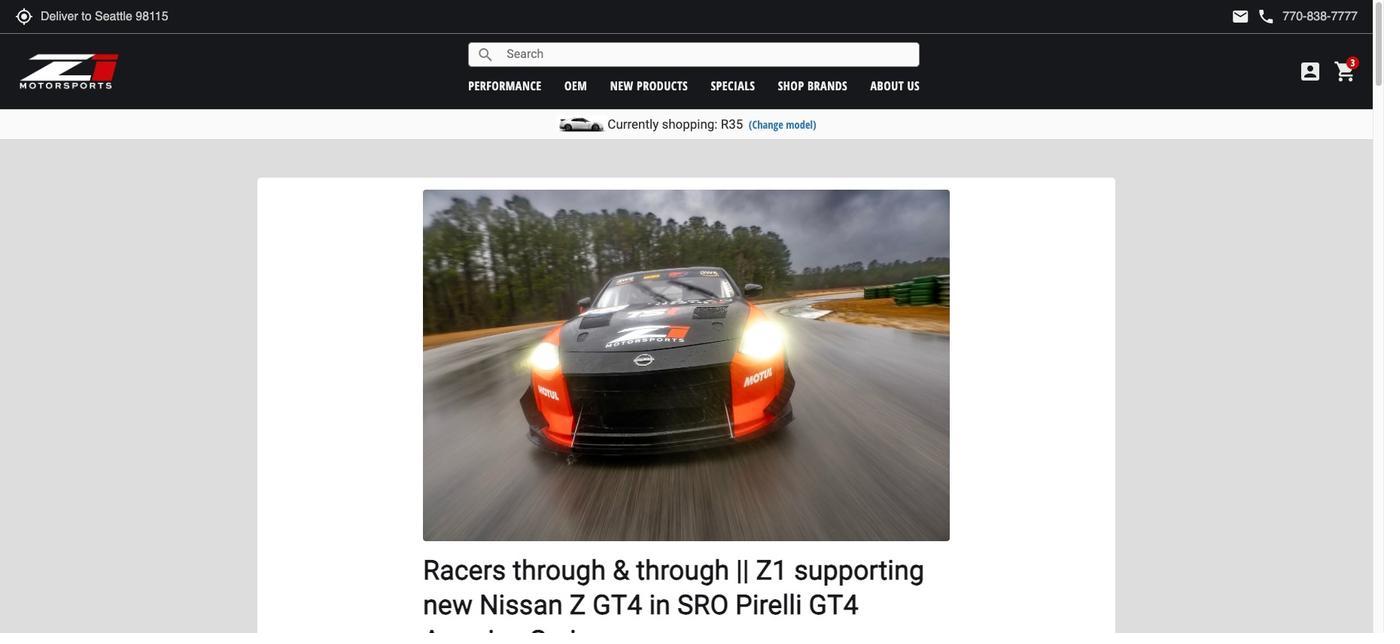Task type: locate. For each thing, give the bounding box(es) containing it.
z1 motorsports logo image
[[19, 53, 120, 90]]

pirelli
[[736, 590, 802, 621]]

1 gt4 from the left
[[593, 590, 643, 621]]

(change model) link
[[749, 117, 817, 132]]

shopping_cart link
[[1330, 59, 1358, 84]]

new inside racers through & through || z1 supporting new nissan z gt4 in sro pirelli gt4 america series
[[423, 590, 473, 621]]

about us link
[[871, 77, 920, 94]]

1 horizontal spatial gt4
[[809, 590, 859, 621]]

oem
[[565, 77, 587, 94]]

shopping_cart
[[1334, 59, 1358, 84]]

performance
[[468, 77, 542, 94]]

1 horizontal spatial through
[[636, 554, 730, 586]]

supporting
[[794, 554, 925, 586]]

new up america
[[423, 590, 473, 621]]

mail phone
[[1232, 8, 1276, 26]]

0 horizontal spatial gt4
[[593, 590, 643, 621]]

gt4 down &
[[593, 590, 643, 621]]

racers through & through || z1 supporting new nissan z gt4 in sro pirelli gt4 america series
[[423, 554, 925, 633]]

us
[[908, 77, 920, 94]]

1 horizontal spatial new
[[610, 77, 634, 94]]

0 horizontal spatial through
[[513, 554, 606, 586]]

(change
[[749, 117, 784, 132]]

0 horizontal spatial new
[[423, 590, 473, 621]]

racers
[[423, 554, 506, 586]]

oem link
[[565, 77, 587, 94]]

nissan
[[479, 590, 563, 621]]

currently
[[608, 117, 659, 132]]

new
[[610, 77, 634, 94], [423, 590, 473, 621]]

through up the sro
[[636, 554, 730, 586]]

1 vertical spatial new
[[423, 590, 473, 621]]

new products link
[[610, 77, 688, 94]]

through up 'z'
[[513, 554, 606, 586]]

2 through from the left
[[636, 554, 730, 586]]

specials link
[[711, 77, 755, 94]]

america
[[423, 625, 524, 633]]

1 through from the left
[[513, 554, 606, 586]]

gt4 down supporting
[[809, 590, 859, 621]]

new up currently
[[610, 77, 634, 94]]

in
[[649, 590, 671, 621]]

through
[[513, 554, 606, 586], [636, 554, 730, 586]]

0 vertical spatial new
[[610, 77, 634, 94]]

gt4
[[593, 590, 643, 621], [809, 590, 859, 621]]

search
[[477, 46, 495, 64]]



Task type: vqa. For each thing, say whether or not it's contained in the screenshot.
the performance
yes



Task type: describe. For each thing, give the bounding box(es) containing it.
Search search field
[[495, 43, 919, 66]]

z1
[[756, 554, 788, 586]]

&
[[613, 554, 630, 586]]

about
[[871, 77, 904, 94]]

performance link
[[468, 77, 542, 94]]

shop
[[778, 77, 804, 94]]

phone
[[1258, 8, 1276, 26]]

2 gt4 from the left
[[809, 590, 859, 621]]

mail link
[[1232, 8, 1250, 26]]

specials
[[711, 77, 755, 94]]

products
[[637, 77, 688, 94]]

shopping:
[[662, 117, 718, 132]]

phone link
[[1258, 8, 1358, 26]]

z
[[570, 590, 586, 621]]

r35
[[721, 117, 743, 132]]

my_location
[[15, 8, 33, 26]]

shop brands
[[778, 77, 848, 94]]

series
[[530, 625, 605, 633]]

||
[[736, 554, 750, 586]]

about us
[[871, 77, 920, 94]]

racers through & through || z1 supporting new nissan z gt4 in sro pirelli gt4 america series image
[[423, 190, 950, 541]]

account_box
[[1299, 59, 1323, 84]]

new products
[[610, 77, 688, 94]]

sro
[[677, 590, 729, 621]]

mail
[[1232, 8, 1250, 26]]

account_box link
[[1295, 59, 1327, 84]]

model)
[[786, 117, 817, 132]]

shop brands link
[[778, 77, 848, 94]]

currently shopping: r35 (change model)
[[608, 117, 817, 132]]

brands
[[808, 77, 848, 94]]



